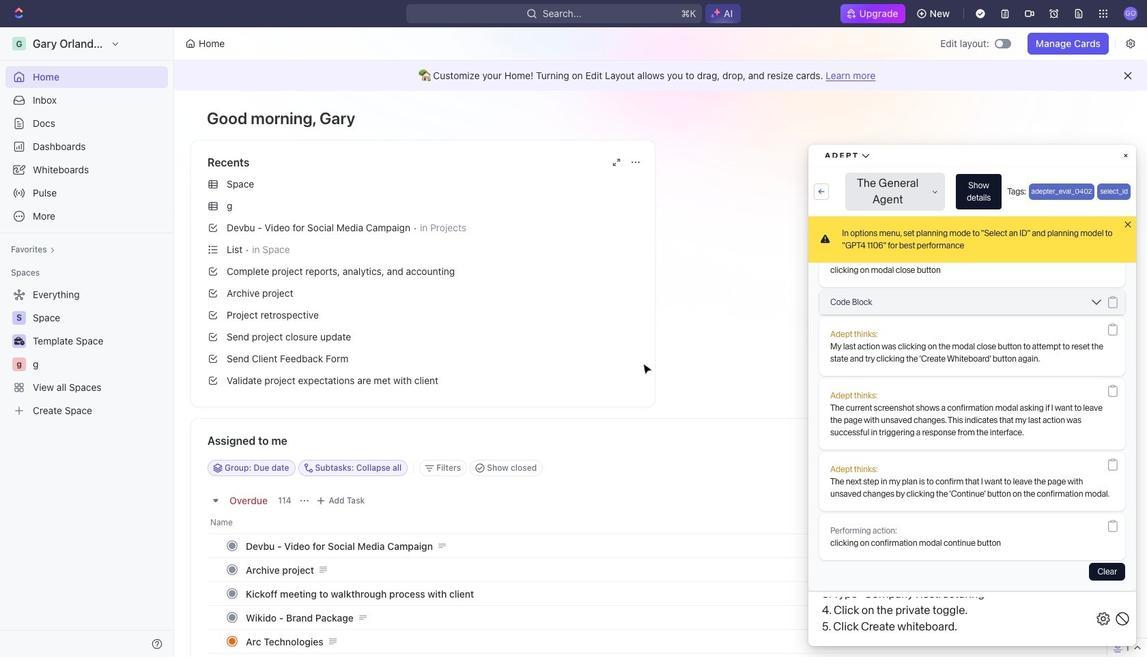 Task type: locate. For each thing, give the bounding box(es) containing it.
g, , element
[[12, 358, 26, 371]]

business time image
[[14, 337, 24, 345]]

tree
[[5, 284, 168, 422]]

gary orlando's workspace, , element
[[12, 37, 26, 51]]

space, , element
[[12, 311, 26, 325]]

alert
[[174, 61, 1147, 91]]



Task type: vqa. For each thing, say whether or not it's contained in the screenshot.
Space, , element at top
yes



Task type: describe. For each thing, give the bounding box(es) containing it.
set priority image
[[837, 653, 946, 658]]

tree inside sidebar navigation
[[5, 284, 168, 422]]

Search tasks... text field
[[923, 458, 1060, 479]]

sidebar navigation
[[0, 27, 177, 658]]



